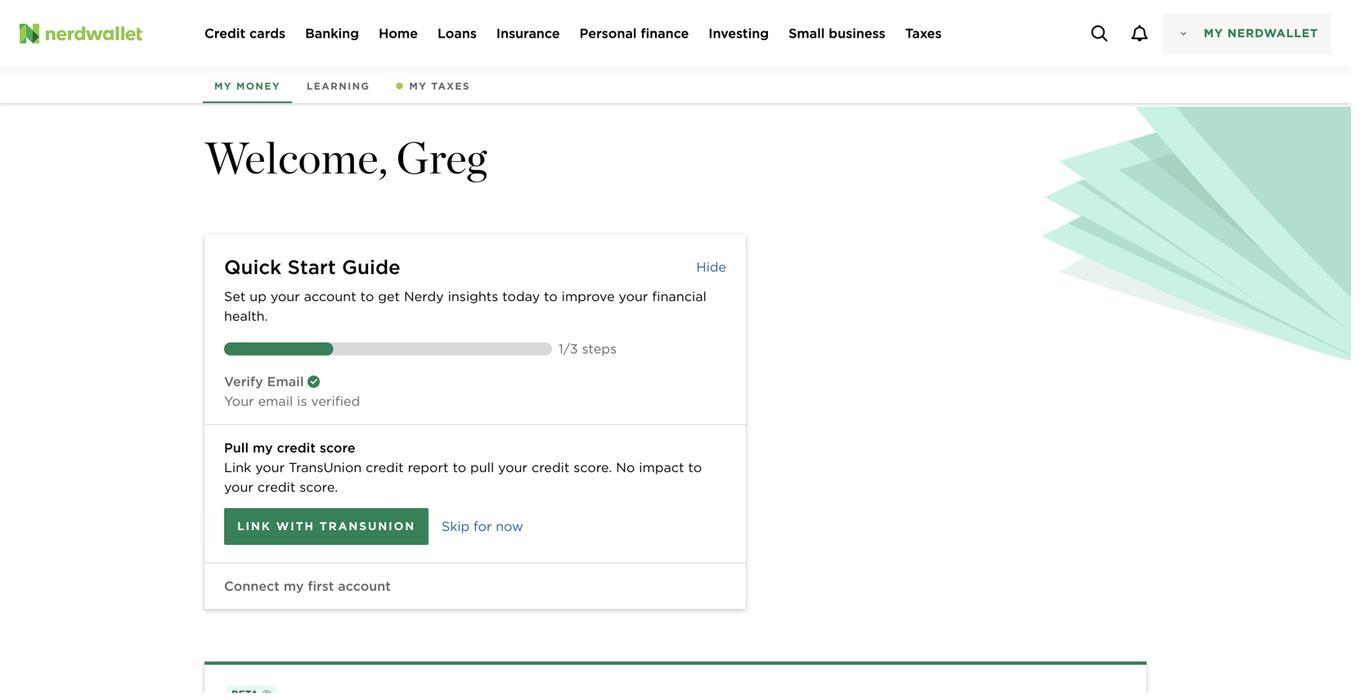 Task type: describe. For each thing, give the bounding box(es) containing it.
nerdwallet home page link
[[20, 24, 185, 43]]

welcome,
[[205, 131, 388, 184]]

1 / 3 steps
[[559, 341, 617, 357]]

insights
[[448, 289, 499, 305]]

personal finance
[[580, 25, 689, 41]]

learning
[[307, 80, 370, 92]]

hide button
[[697, 259, 727, 275]]

start
[[288, 255, 336, 279]]

personal finance button
[[580, 24, 689, 43]]

investing button
[[709, 24, 769, 43]]

improve
[[562, 289, 615, 305]]

link for link your transunion credit report to pull your credit score. no impact to your credit score.
[[224, 460, 251, 476]]

credit cards
[[205, 25, 286, 41]]

home button
[[379, 24, 418, 43]]

set up your account to get nerdy insights today to improve your financial health.
[[224, 289, 707, 324]]

nerdy
[[404, 289, 444, 305]]

home
[[379, 25, 418, 41]]

your right pull
[[498, 460, 528, 476]]

for
[[474, 518, 492, 534]]

insurance
[[497, 25, 560, 41]]

/
[[564, 341, 570, 357]]

my nerdwallet button
[[1164, 13, 1332, 54]]

your down pull my credit score
[[255, 460, 285, 476]]

hide
[[697, 259, 727, 275]]

verify
[[224, 374, 263, 390]]

credit down pull my credit score
[[258, 479, 296, 495]]

my nerdwallet
[[1204, 26, 1319, 40]]

to left get
[[361, 289, 374, 305]]

quick
[[224, 255, 282, 279]]

3
[[570, 341, 578, 357]]

your right improve
[[619, 289, 648, 305]]

credit cards button
[[205, 24, 286, 43]]

connect
[[224, 578, 280, 594]]

finance
[[641, 25, 689, 41]]

greg
[[396, 131, 487, 184]]

transunion
[[320, 519, 416, 533]]

score
[[320, 440, 356, 456]]

small business button
[[789, 24, 886, 43]]

small
[[789, 25, 825, 41]]

connect my first account
[[224, 578, 391, 594]]

small business
[[789, 25, 886, 41]]

your right 'up'
[[271, 289, 300, 305]]

quick start guide
[[224, 255, 401, 279]]

taxes inside the my taxes button
[[431, 80, 470, 92]]

link your transunion credit report to pull your credit score. no impact to your credit score.
[[224, 460, 702, 495]]

skip for now
[[442, 518, 524, 534]]

credit up transunion at the bottom left of the page
[[277, 440, 316, 456]]

health.
[[224, 308, 268, 324]]

search element
[[1080, 14, 1120, 54]]

up
[[250, 289, 267, 305]]

credit left report
[[366, 460, 404, 476]]

impact
[[639, 460, 685, 476]]

welcome, greg
[[205, 131, 487, 184]]

business
[[829, 25, 886, 41]]

account for first
[[338, 578, 391, 594]]

today
[[503, 289, 540, 305]]

my for my money
[[214, 80, 232, 92]]

1 horizontal spatial taxes
[[906, 25, 942, 41]]



Task type: vqa. For each thing, say whether or not it's contained in the screenshot.
'tab list'
yes



Task type: locate. For each thing, give the bounding box(es) containing it.
first
[[308, 578, 334, 594]]

credit
[[205, 25, 246, 41]]

loans
[[438, 25, 477, 41]]

my inside button
[[409, 80, 427, 92]]

account for your
[[304, 289, 357, 305]]

taxes right new content available image
[[431, 80, 470, 92]]

link with transunion button
[[224, 508, 429, 545]]

account down quick start guide
[[304, 289, 357, 305]]

email
[[258, 393, 293, 409]]

account right first
[[338, 578, 391, 594]]

1 horizontal spatial my
[[409, 80, 427, 92]]

your email is verified
[[224, 393, 360, 409]]

0 vertical spatial my
[[253, 440, 273, 456]]

loans button
[[438, 24, 477, 43]]

my for connect
[[284, 578, 304, 594]]

0 horizontal spatial taxes
[[431, 80, 470, 92]]

your
[[224, 393, 254, 409]]

credit right pull
[[532, 460, 570, 476]]

account inside set up your account to get nerdy insights today to improve your financial health.
[[304, 289, 357, 305]]

is
[[297, 393, 307, 409]]

your down pull
[[224, 479, 254, 495]]

link
[[224, 460, 251, 476], [237, 519, 271, 533]]

new content available image
[[396, 83, 403, 89]]

my right new content available image
[[409, 80, 427, 92]]

insurance button
[[497, 24, 560, 43]]

1 vertical spatial my
[[284, 578, 304, 594]]

verified
[[311, 393, 360, 409]]

to left pull
[[453, 460, 467, 476]]

2 horizontal spatial my
[[1204, 26, 1224, 40]]

my left nerdwallet
[[1204, 26, 1224, 40]]

taxes
[[906, 25, 942, 41], [431, 80, 470, 92]]

pull
[[224, 440, 249, 456]]

0 horizontal spatial my
[[214, 80, 232, 92]]

no
[[616, 460, 635, 476]]

steps
[[582, 341, 617, 357]]

score.
[[574, 460, 612, 476], [300, 479, 338, 495]]

skip for now button
[[442, 518, 524, 534]]

score. left no
[[574, 460, 612, 476]]

1 horizontal spatial score.
[[574, 460, 612, 476]]

money
[[236, 80, 281, 92]]

my money button
[[201, 67, 294, 103]]

1
[[559, 341, 564, 357]]

pull my credit score
[[224, 440, 356, 456]]

nerdwallet
[[1228, 26, 1319, 40]]

score. down transunion at the bottom left of the page
[[300, 479, 338, 495]]

tab list
[[0, 67, 1352, 103]]

banking button
[[305, 24, 359, 43]]

1 vertical spatial score.
[[300, 479, 338, 495]]

your
[[271, 289, 300, 305], [619, 289, 648, 305], [255, 460, 285, 476], [498, 460, 528, 476], [224, 479, 254, 495]]

link for link with transunion
[[237, 519, 271, 533]]

personal
[[580, 25, 637, 41]]

link down pull
[[224, 460, 251, 476]]

0 vertical spatial link
[[224, 460, 251, 476]]

set
[[224, 289, 246, 305]]

my inside 'button'
[[214, 80, 232, 92]]

my left first
[[284, 578, 304, 594]]

my money
[[214, 80, 281, 92]]

0 horizontal spatial score.
[[300, 479, 338, 495]]

my taxes
[[409, 80, 470, 92]]

to right today
[[544, 289, 558, 305]]

taxes button
[[906, 24, 942, 43]]

my
[[1204, 26, 1224, 40], [214, 80, 232, 92], [409, 80, 427, 92]]

account
[[304, 289, 357, 305], [338, 578, 391, 594]]

tab list containing my money
[[0, 67, 1352, 103]]

0 horizontal spatial my
[[253, 440, 273, 456]]

0 vertical spatial account
[[304, 289, 357, 305]]

link inside link your transunion credit report to pull your credit score. no impact to your credit score.
[[224, 460, 251, 476]]

financial
[[652, 289, 707, 305]]

my left money
[[214, 80, 232, 92]]

investing
[[709, 25, 769, 41]]

search image
[[1092, 25, 1108, 42]]

banking
[[305, 25, 359, 41]]

credit
[[277, 440, 316, 456], [366, 460, 404, 476], [532, 460, 570, 476], [258, 479, 296, 495]]

skip
[[442, 518, 470, 534]]

1 vertical spatial account
[[338, 578, 391, 594]]

1 vertical spatial link
[[237, 519, 271, 533]]

my inside dropdown button
[[1204, 26, 1224, 40]]

transunion
[[289, 460, 362, 476]]

my taxes button
[[383, 67, 484, 103]]

now
[[496, 518, 524, 534]]

my for pull
[[253, 440, 273, 456]]

link inside 'button'
[[237, 519, 271, 533]]

learning button
[[294, 67, 383, 103]]

taxes right business
[[906, 25, 942, 41]]

0 vertical spatial taxes
[[906, 25, 942, 41]]

my
[[253, 440, 273, 456], [284, 578, 304, 594]]

to
[[361, 289, 374, 305], [544, 289, 558, 305], [453, 460, 467, 476], [689, 460, 702, 476]]

pull
[[471, 460, 494, 476]]

report
[[408, 460, 449, 476]]

verify email
[[224, 374, 304, 390]]

get
[[378, 289, 400, 305]]

link with transunion
[[237, 519, 416, 533]]

1 vertical spatial taxes
[[431, 80, 470, 92]]

guide
[[342, 255, 401, 279]]

link left the with
[[237, 519, 271, 533]]

with
[[276, 519, 315, 533]]

my for my nerdwallet
[[1204, 26, 1224, 40]]

my right pull
[[253, 440, 273, 456]]

email
[[267, 374, 304, 390]]

1 horizontal spatial my
[[284, 578, 304, 594]]

nerdwallet home page image
[[20, 24, 39, 43]]

my for my taxes
[[409, 80, 427, 92]]

0 vertical spatial score.
[[574, 460, 612, 476]]

to right impact
[[689, 460, 702, 476]]

cards
[[250, 25, 286, 41]]



